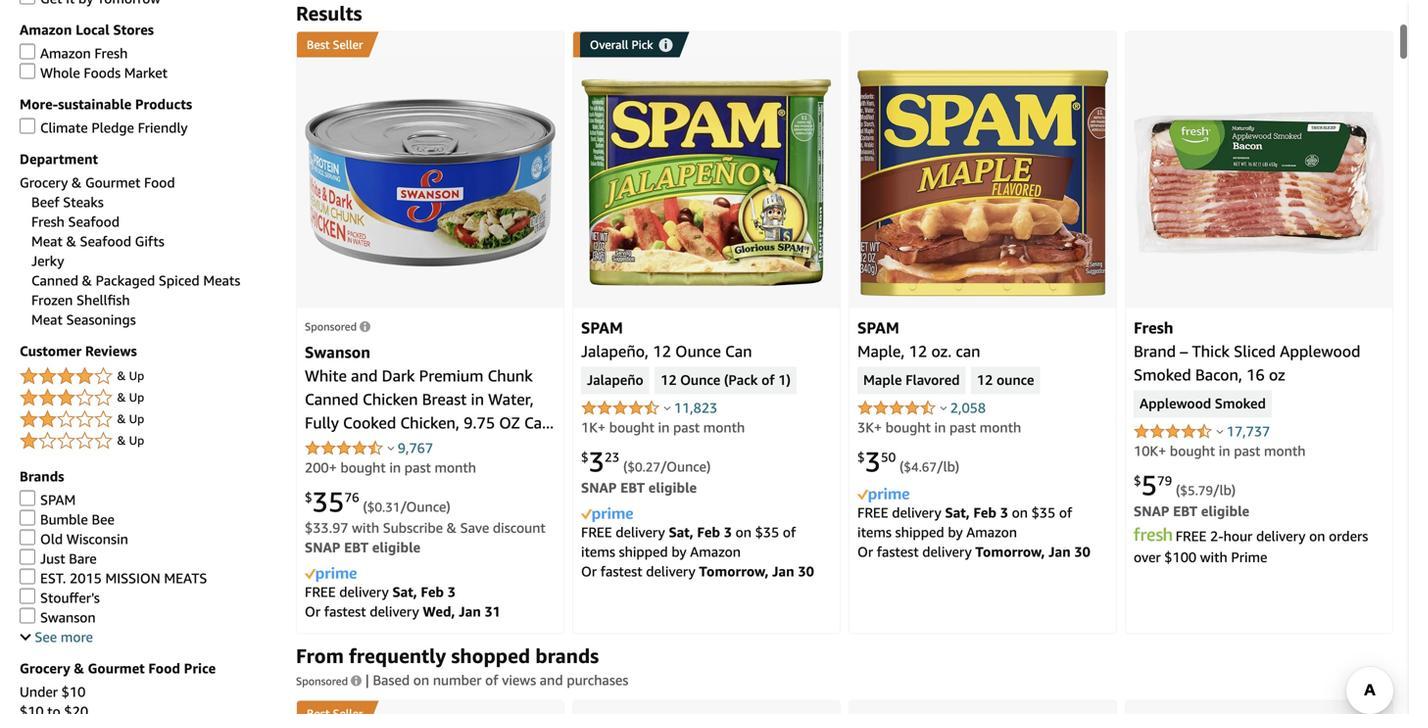 Task type: locate. For each thing, give the bounding box(es) containing it.
4 checkbox image from the top
[[20, 549, 35, 565]]

0 vertical spatial fresh
[[94, 45, 128, 61]]

best seller group down results on the left
[[297, 32, 369, 57]]

2 horizontal spatial feb
[[973, 505, 997, 521]]

0 vertical spatial gourmet
[[85, 174, 140, 191]]

more
[[61, 629, 93, 645]]

feb down the 3k+ bought in past month
[[973, 505, 997, 521]]

snap inside $ 35 76 ( $0.31 /ounce) $33.97 with subscribe & save discount snap ebt eligible
[[305, 539, 340, 556]]

or
[[857, 544, 873, 560], [581, 563, 597, 580], [305, 604, 321, 620]]

0 vertical spatial free delivery sat, feb 3
[[857, 505, 1012, 521]]

seafood up meat & seafood gifts link
[[68, 214, 120, 230]]

checkbox image down more-
[[20, 118, 35, 134]]

free delivery sat, feb 3 down $ 3 23 ( $0.27 /ounce) snap ebt eligible
[[581, 524, 735, 540]]

est. 2015 mission meats
[[40, 570, 207, 586]]

12 ounce (pack of 1)
[[661, 372, 791, 389]]

1 horizontal spatial popover image
[[664, 406, 671, 411]]

0 horizontal spatial shipped
[[619, 544, 668, 560]]

1 up from the top
[[129, 369, 144, 383]]

overall
[[590, 38, 628, 51]]

sustainable
[[58, 96, 132, 112]]

$ inside $ 35 76 ( $0.31 /ounce) $33.97 with subscribe & save discount snap ebt eligible
[[305, 490, 312, 505]]

0 vertical spatial /lb)
[[937, 459, 959, 475]]

items for spam jalapeño, 12 ounce can
[[581, 544, 615, 560]]

fresh down beef at the left top of page
[[31, 214, 65, 230]]

3 & up from the top
[[117, 412, 144, 426]]

or fastest delivery tomorrow, jan 30 element for can
[[857, 544, 1090, 560]]

free delivery sat, feb 3 element
[[305, 584, 456, 600]]

in for 35
[[389, 460, 401, 476]]

1 vertical spatial canned
[[305, 390, 359, 409]]

( inside $ 35 76 ( $0.31 /ounce) $33.97 with subscribe & save discount snap ebt eligible
[[363, 499, 367, 515]]

checkbox image inside bumble bee link
[[20, 510, 35, 526]]

checkbox image left whole
[[20, 63, 35, 79]]

2 vertical spatial snap
[[305, 539, 340, 556]]

canned inside department grocery & gourmet food beef steaks fresh seafood meat & seafood gifts jerky canned & packaged spiced meats frozen shellfish meat seasonings
[[31, 272, 78, 289]]

checkbox image up amazon local stores
[[20, 0, 35, 4]]

0 vertical spatial ounce
[[675, 342, 721, 361]]

0 horizontal spatial ebt
[[344, 539, 369, 556]]

meats
[[203, 272, 240, 289]]

0 horizontal spatial jan
[[459, 604, 481, 620]]

1 horizontal spatial or
[[581, 563, 597, 580]]

2 vertical spatial or
[[305, 604, 321, 620]]

free delivery sat, feb 3 on $35 of items shipped by amazon element
[[857, 505, 1072, 540], [581, 524, 796, 560]]

eligible inside $ 5 79 ( $5.79 /lb) snap ebt eligible
[[1201, 503, 1249, 519]]

0 horizontal spatial $35
[[755, 524, 779, 540]]

month down 11,823 link
[[703, 419, 745, 436]]

1 horizontal spatial tomorrow,
[[975, 544, 1045, 560]]

in for 3
[[658, 419, 670, 436]]

past
[[673, 419, 700, 436], [950, 419, 976, 436], [1234, 443, 1260, 459], [404, 460, 431, 476]]

0 vertical spatial /ounce)
[[660, 459, 711, 475]]

free 2-hour delivery on orders over
[[1134, 528, 1368, 565]]

checkbox image for just
[[20, 549, 35, 565]]

1 vertical spatial $35
[[755, 524, 779, 540]]

1 vertical spatial can
[[524, 413, 551, 432]]

brand – thick sliced applewood smoked bacon, 16 oz link
[[1134, 342, 1361, 384]]

0 vertical spatial popover image
[[664, 406, 671, 411]]

checkbox image
[[20, 44, 35, 59], [20, 490, 35, 506], [20, 510, 35, 526], [20, 530, 35, 545], [20, 569, 35, 584], [20, 608, 35, 624]]

0 horizontal spatial free delivery sat, feb 3 on $35 of items shipped by amazon element
[[581, 524, 796, 560]]

spam up maple,
[[857, 318, 899, 337]]

2 checkbox image from the top
[[20, 490, 35, 506]]

bought for 35
[[340, 460, 386, 476]]

canned
[[31, 272, 78, 289], [305, 390, 359, 409]]

0 horizontal spatial on $35 of items shipped by amazon
[[581, 524, 796, 560]]

delivery inside free 2-hour delivery on orders over
[[1256, 528, 1306, 544]]

1 vertical spatial feb
[[697, 524, 720, 540]]

0 vertical spatial shipped
[[895, 524, 944, 540]]

just
[[40, 551, 65, 567]]

eligible inside $ 3 23 ( $0.27 /ounce) snap ebt eligible
[[648, 480, 697, 496]]

eligible for 3
[[648, 480, 697, 496]]

amazon prime image for 35
[[305, 568, 357, 582]]

ounce up the 12 ounce (pack of 1)
[[675, 342, 721, 361]]

with down 2-
[[1200, 549, 1228, 565]]

by down $ 3 50 ( $4.67 /lb) in the right of the page
[[948, 524, 963, 540]]

month down 9.75
[[435, 460, 476, 476]]

over
[[1134, 549, 1161, 565]]

1 vertical spatial or
[[581, 563, 597, 580]]

$ inside $ 3 50 ( $4.67 /lb)
[[857, 450, 865, 465]]

canned up frozen
[[31, 272, 78, 289]]

( right 79
[[1176, 482, 1180, 498]]

0 vertical spatial can
[[725, 342, 752, 361]]

1 horizontal spatial shipped
[[895, 524, 944, 540]]

up down '4 stars & up' element
[[129, 390, 144, 404]]

0 vertical spatial by
[[948, 524, 963, 540]]

past down 17,737 link
[[1234, 443, 1260, 459]]

/ounce) for 35
[[400, 499, 450, 515]]

thick
[[1192, 342, 1230, 361]]

$ for $ 35 76 ( $0.31 /ounce) $33.97 with subscribe & save discount snap ebt eligible
[[305, 490, 312, 505]]

amazon local stores
[[20, 22, 154, 38]]

sat, for ounce
[[669, 524, 694, 540]]

1 vertical spatial tomorrow,
[[699, 563, 769, 580]]

10k+ bought in past month
[[1134, 443, 1306, 459]]

0 horizontal spatial sat,
[[392, 584, 417, 600]]

2 vertical spatial eligible
[[372, 539, 420, 556]]

popover image
[[940, 406, 947, 411]]

1 horizontal spatial free delivery sat, feb 3 on $35 of items shipped by amazon element
[[857, 505, 1072, 540]]

/lb) inside $ 5 79 ( $5.79 /lb) snap ebt eligible
[[1213, 482, 1236, 498]]

snap for 5
[[1134, 503, 1169, 519]]

jerky
[[31, 253, 64, 269]]

best
[[307, 38, 330, 51]]

1 vertical spatial free delivery sat, feb 3
[[581, 524, 735, 540]]

checkbox image inside est. 2015 mission meats link
[[20, 569, 35, 584]]

shipped down the '$4.67'
[[895, 524, 944, 540]]

applewood down the bacon,
[[1140, 395, 1211, 413]]

fresh inside the fresh brand – thick sliced applewood smoked bacon, 16 oz
[[1134, 318, 1173, 337]]

up down 3 stars & up "element"
[[129, 412, 144, 426]]

0 vertical spatial amazon prime image
[[857, 488, 909, 503]]

free delivery sat, feb 3 on $35 of items shipped by amazon element down $ 3 23 ( $0.27 /ounce) snap ebt eligible
[[581, 524, 796, 560]]

2 horizontal spatial fresh
[[1134, 318, 1173, 337]]

1 horizontal spatial sat,
[[669, 524, 694, 540]]

1 horizontal spatial fastest
[[600, 563, 642, 580]]

0 vertical spatial ebt
[[620, 480, 645, 496]]

ebt
[[620, 480, 645, 496], [1173, 503, 1198, 519], [344, 539, 369, 556]]

up for "2 stars & up" element
[[129, 412, 144, 426]]

best seller group down view sponsored information or leave ad feedback element
[[297, 701, 369, 714]]

bought up '$5.79'
[[1170, 443, 1215, 459]]

3 up from the top
[[129, 412, 144, 426]]

$ for $ 3 50 ( $4.67 /lb)
[[857, 450, 865, 465]]

/ounce) inside $ 35 76 ( $0.31 /ounce) $33.97 with subscribe & save discount snap ebt eligible
[[400, 499, 450, 515]]

feb inside free delivery sat, feb 3 or fastest delivery wed, jan 31
[[421, 584, 444, 600]]

/lb) for 5
[[1213, 482, 1236, 498]]

ounce inside spam jalapeño, 12 ounce can
[[675, 342, 721, 361]]

0 horizontal spatial or fastest delivery tomorrow, jan 30
[[581, 563, 814, 580]]

0 vertical spatial or fastest delivery tomorrow, jan 30 element
[[857, 544, 1090, 560]]

0 vertical spatial $35
[[1031, 505, 1056, 521]]

grocery inside department grocery & gourmet food beef steaks fresh seafood meat & seafood gifts jerky canned & packaged spiced meats frozen shellfish meat seasonings
[[20, 174, 68, 191]]

best seller group
[[297, 32, 369, 57], [297, 701, 369, 714]]

& up down 3 stars & up "element"
[[117, 412, 144, 426]]

0 horizontal spatial applewood
[[1140, 395, 1211, 413]]

or fastest delivery tomorrow, jan 30 for can
[[857, 544, 1090, 560]]

& up for 1 star & up element
[[117, 434, 144, 447]]

oz
[[499, 413, 520, 432]]

2 best seller group from the top
[[297, 701, 369, 714]]

0 vertical spatial best seller group
[[297, 32, 369, 57]]

meat down frozen
[[31, 312, 63, 328]]

$ for $ 5 79 ( $5.79 /lb) snap ebt eligible
[[1134, 473, 1141, 489]]

3 inside $ 3 23 ( $0.27 /ounce) snap ebt eligible
[[589, 445, 605, 478]]

& up down '4 stars & up' element
[[117, 390, 144, 404]]

& inside $ 35 76 ( $0.31 /ounce) $33.97 with subscribe & save discount snap ebt eligible
[[447, 520, 457, 536]]

0 horizontal spatial tomorrow,
[[699, 563, 769, 580]]

5 checkbox image from the top
[[20, 588, 35, 604]]

12 left ounce
[[977, 372, 993, 389]]

sponsored up white
[[305, 320, 357, 333]]

free delivery sat, feb 3 on $35 of items shipped by amazon element down the '$4.67'
[[857, 505, 1072, 540]]

grocery up beef at the left top of page
[[20, 174, 68, 191]]

snap inside $ 3 23 ( $0.27 /ounce) snap ebt eligible
[[581, 480, 617, 496]]

0 horizontal spatial /ounce)
[[400, 499, 450, 515]]

0 vertical spatial feb
[[973, 505, 997, 521]]

( right 23
[[623, 459, 627, 475]]

checkbox image up more-
[[20, 44, 35, 59]]

1 horizontal spatial /ounce)
[[660, 459, 711, 475]]

in inside swanson white and dark premium chunk canned chicken breast in water, fully cooked chicken, 9.75 oz can (case of 12)
[[471, 390, 484, 409]]

foods
[[84, 65, 121, 81]]

whole
[[40, 65, 80, 81]]

checkbox image up the extender expand 'icon'
[[20, 608, 35, 624]]

bought up 23
[[609, 419, 654, 436]]

0 vertical spatial eligible
[[648, 480, 697, 496]]

1 checkbox image from the top
[[20, 44, 35, 59]]

checkbox image inside the amazon fresh link
[[20, 44, 35, 59]]

0 horizontal spatial or
[[305, 604, 321, 620]]

swanson inside swanson white and dark premium chunk canned chicken breast in water, fully cooked chicken, 9.75 oz can (case of 12)
[[305, 343, 370, 362]]

checkbox image left just
[[20, 549, 35, 565]]

free delivery sat, feb 3 on $35 of items shipped by amazon element for oz.
[[857, 505, 1072, 540]]

free delivery sat, feb 3 for oz.
[[857, 505, 1012, 521]]

2 up from the top
[[129, 390, 144, 404]]

0 vertical spatial 30
[[1074, 544, 1090, 560]]

spam inside spam jalapeño, 12 ounce can
[[581, 318, 623, 337]]

wisconsin
[[66, 531, 128, 547]]

1 vertical spatial smoked
[[1215, 395, 1266, 413]]

popover image up 10k+ bought in past month
[[1217, 429, 1224, 434]]

& up for '4 stars & up' element
[[117, 369, 144, 383]]

by for ounce
[[672, 544, 687, 560]]

0 horizontal spatial canned
[[31, 272, 78, 289]]

( right 50
[[899, 459, 904, 475]]

$33.97
[[305, 520, 348, 536]]

3 inside free delivery sat, feb 3 or fastest delivery wed, jan 31
[[448, 584, 456, 600]]

grocery
[[20, 174, 68, 191], [20, 660, 70, 677]]

items for spam maple, 12 oz. can
[[857, 524, 892, 540]]

up inside 3 stars & up "element"
[[129, 390, 144, 404]]

month down 17,737 link
[[1264, 443, 1306, 459]]

1 horizontal spatial applewood
[[1280, 342, 1361, 361]]

1 meat from the top
[[31, 233, 63, 249]]

checkbox image left est.
[[20, 569, 35, 584]]

free delivery sat, feb 3 on $35 of items shipped by amazon element for ounce
[[581, 524, 796, 560]]

feb down $ 3 23 ( $0.27 /ounce) snap ebt eligible
[[697, 524, 720, 540]]

/lb)
[[937, 459, 959, 475], [1213, 482, 1236, 498]]

ounce up the 11,823
[[680, 372, 720, 389]]

spam up jalapeño,
[[581, 318, 623, 337]]

$ inside $ 3 23 ( $0.27 /ounce) snap ebt eligible
[[581, 450, 589, 465]]

2 horizontal spatial ebt
[[1173, 503, 1198, 519]]

checkbox image inside whole foods market link
[[20, 63, 35, 79]]

0 vertical spatial seafood
[[68, 214, 120, 230]]

can inside swanson white and dark premium chunk canned chicken breast in water, fully cooked chicken, 9.75 oz can (case of 12)
[[524, 413, 551, 432]]

2 horizontal spatial spam
[[857, 318, 899, 337]]

( inside $ 3 50 ( $4.67 /lb)
[[899, 459, 904, 475]]

popover image for 3
[[664, 406, 671, 411]]

maple
[[863, 372, 902, 389]]

2 vertical spatial ebt
[[344, 539, 369, 556]]

1 horizontal spatial 30
[[1074, 544, 1090, 560]]

3 stars & up element
[[20, 387, 276, 410]]

$ inside $ 5 79 ( $5.79 /lb) snap ebt eligible
[[1134, 473, 1141, 489]]

1 vertical spatial items
[[581, 544, 615, 560]]

0 horizontal spatial with
[[352, 520, 379, 536]]

past down 11,823 link
[[673, 419, 700, 436]]

checkbox image inside stouffer's link
[[20, 588, 35, 604]]

0 horizontal spatial spam
[[40, 492, 76, 508]]

bought up $ 3 50 ( $4.67 /lb) in the right of the page
[[886, 419, 931, 436]]

$ left 79
[[1134, 473, 1141, 489]]

past down 9,767
[[404, 460, 431, 476]]

frozen
[[31, 292, 73, 308]]

climate
[[40, 120, 88, 136]]

fresh up brand
[[1134, 318, 1173, 337]]

of
[[761, 372, 775, 389], [346, 437, 361, 456], [1059, 505, 1072, 521], [783, 524, 796, 540], [485, 672, 498, 688]]

white
[[305, 366, 347, 385]]

by for oz.
[[948, 524, 963, 540]]

ebt inside $ 5 79 ( $5.79 /lb) snap ebt eligible
[[1173, 503, 1198, 519]]

cooked
[[343, 413, 396, 432]]

food left price
[[148, 660, 180, 677]]

checkbox image for climate
[[20, 118, 35, 134]]

0 vertical spatial and
[[351, 366, 378, 385]]

customer
[[20, 343, 81, 359]]

amazon prime image
[[857, 488, 909, 503], [581, 508, 633, 522], [305, 568, 357, 582]]

0 vertical spatial snap
[[581, 480, 617, 496]]

checkbox image inside just bare link
[[20, 549, 35, 565]]

0 vertical spatial meat
[[31, 233, 63, 249]]

0 horizontal spatial snap
[[305, 539, 340, 556]]

in
[[471, 390, 484, 409], [658, 419, 670, 436], [934, 419, 946, 436], [1219, 443, 1230, 459], [389, 460, 401, 476]]

0 horizontal spatial by
[[672, 544, 687, 560]]

up inside '4 stars & up' element
[[129, 369, 144, 383]]

2 stars & up element
[[20, 408, 276, 432]]

up down "2 stars & up" element
[[129, 434, 144, 447]]

/lb) inside $ 3 50 ( $4.67 /lb)
[[937, 459, 959, 475]]

0 vertical spatial with
[[352, 520, 379, 536]]

up up 3 stars & up "element"
[[129, 369, 144, 383]]

0 horizontal spatial eligible
[[372, 539, 420, 556]]

fresh inside department grocery & gourmet food beef steaks fresh seafood meat & seafood gifts jerky canned & packaged spiced meats frozen shellfish meat seasonings
[[31, 214, 65, 230]]

1 vertical spatial best seller group
[[297, 701, 369, 714]]

&
[[72, 174, 82, 191], [66, 233, 76, 249], [82, 272, 92, 289], [117, 369, 126, 383], [117, 390, 126, 404], [117, 412, 126, 426], [117, 434, 126, 447], [447, 520, 457, 536], [74, 660, 84, 677]]

on $35 of items shipped by amazon for oz.
[[857, 505, 1072, 540]]

whole foods market
[[40, 65, 168, 81]]

50
[[881, 450, 896, 465]]

sponsored down from
[[296, 675, 348, 688]]

4 & up link from the top
[[20, 430, 276, 453]]

by down $ 3 23 ( $0.27 /ounce) snap ebt eligible
[[672, 544, 687, 560]]

past for 5
[[1234, 443, 1260, 459]]

fastest inside free delivery sat, feb 3 or fastest delivery wed, jan 31
[[324, 604, 366, 620]]

jan for can
[[1049, 544, 1071, 560]]

2 checkbox image from the top
[[20, 63, 35, 79]]

9,767 link
[[398, 440, 433, 456]]

& up link down 3 stars & up "element"
[[20, 430, 276, 453]]

2 meat from the top
[[31, 312, 63, 328]]

30
[[1074, 544, 1090, 560], [798, 563, 814, 580]]

grocery up the under
[[20, 660, 70, 677]]

ebt inside $ 3 23 ( $0.27 /ounce) snap ebt eligible
[[620, 480, 645, 496]]

amazon prime image for 3
[[581, 508, 633, 522]]

spam inside spam maple, 12 oz. can
[[857, 318, 899, 337]]

canned inside swanson white and dark premium chunk canned chicken breast in water, fully cooked chicken, 9.75 oz can (case of 12)
[[305, 390, 359, 409]]

$ left 50
[[857, 450, 865, 465]]

checkbox image up swanson link
[[20, 588, 35, 604]]

/lb) down 10k+ bought in past month
[[1213, 482, 1236, 498]]

1 vertical spatial snap
[[1134, 503, 1169, 519]]

/ounce) up subscribe
[[400, 499, 450, 515]]

0 horizontal spatial fresh
[[31, 214, 65, 230]]

2 horizontal spatial or
[[857, 544, 873, 560]]

checkbox image inside old wisconsin link
[[20, 530, 35, 545]]

applewood up oz
[[1280, 342, 1361, 361]]

popover image up the 200+ bought in past month
[[388, 446, 395, 451]]

3 checkbox image from the top
[[20, 510, 35, 526]]

2 horizontal spatial sat,
[[945, 505, 970, 521]]

1 vertical spatial grocery
[[20, 660, 70, 677]]

checkbox image for swanson
[[20, 608, 35, 624]]

hour
[[1224, 528, 1253, 544]]

jan inside free delivery sat, feb 3 or fastest delivery wed, jan 31
[[459, 604, 481, 620]]

chunk
[[488, 366, 533, 385]]

bought down 12)
[[340, 460, 386, 476]]

free
[[857, 505, 888, 521], [581, 524, 612, 540], [1176, 528, 1207, 544], [305, 584, 336, 600]]

list
[[292, 700, 1409, 714]]

best seller group containing best seller
[[297, 32, 369, 57]]

in down 17,737
[[1219, 443, 1230, 459]]

up for 3 stars & up "element"
[[129, 390, 144, 404]]

checkbox image for bumble bee
[[20, 510, 35, 526]]

2 horizontal spatial popover image
[[1217, 429, 1224, 434]]

checkbox image for whole
[[20, 63, 35, 79]]

0 horizontal spatial swanson
[[40, 609, 96, 626]]

$ down 200+
[[305, 490, 312, 505]]

fresh up whole foods market
[[94, 45, 128, 61]]

up inside 1 star & up element
[[129, 434, 144, 447]]

food down friendly
[[144, 174, 175, 191]]

under $10
[[20, 684, 86, 700]]

1 vertical spatial by
[[672, 544, 687, 560]]

pick
[[631, 38, 653, 51]]

spam up bumble
[[40, 492, 76, 508]]

2 horizontal spatial snap
[[1134, 503, 1169, 519]]

1 vertical spatial /lb)
[[1213, 482, 1236, 498]]

$100
[[1164, 549, 1197, 565]]

3 checkbox image from the top
[[20, 118, 35, 134]]

| based on number of views and purchases
[[365, 672, 628, 688]]

–
[[1180, 342, 1188, 361]]

2 vertical spatial jan
[[459, 604, 481, 620]]

free up $100
[[1176, 528, 1207, 544]]

& up link up "2 stars & up" element
[[20, 365, 276, 388]]

wed,
[[423, 604, 455, 620]]

2 & up from the top
[[117, 390, 144, 404]]

checkbox image for old wisconsin
[[20, 530, 35, 545]]

on $35 of items shipped by amazon down $ 3 23 ( $0.27 /ounce) snap ebt eligible
[[581, 524, 796, 560]]

frozen shellfish link
[[31, 292, 130, 308]]

& up for "2 stars & up" element
[[117, 412, 144, 426]]

12
[[653, 342, 671, 361], [909, 342, 927, 361], [661, 372, 677, 389], [977, 372, 993, 389]]

4 up from the top
[[129, 434, 144, 447]]

tomorrow,
[[975, 544, 1045, 560], [699, 563, 769, 580]]

checkbox image
[[20, 0, 35, 4], [20, 63, 35, 79], [20, 118, 35, 134], [20, 549, 35, 565], [20, 588, 35, 604]]

0 vertical spatial swanson
[[305, 343, 370, 362]]

and
[[351, 366, 378, 385], [540, 672, 563, 688]]

12 left the oz.
[[909, 342, 927, 361]]

/ounce) for 3
[[660, 459, 711, 475]]

meat up jerky link in the left top of the page
[[31, 233, 63, 249]]

bumble bee
[[40, 511, 115, 528]]

snap up amazon fresh image
[[1134, 503, 1169, 519]]

& down '4 stars & up' element
[[117, 390, 126, 404]]

ounce
[[675, 342, 721, 361], [680, 372, 720, 389]]

1 vertical spatial ebt
[[1173, 503, 1198, 519]]

5 checkbox image from the top
[[20, 569, 35, 584]]

checkbox image for est. 2015 mission meats
[[20, 569, 35, 584]]

brands
[[20, 468, 64, 485]]

snap inside $ 5 79 ( $5.79 /lb) snap ebt eligible
[[1134, 503, 1169, 519]]

sat, up or fastest delivery wed, jan 31 element
[[392, 584, 417, 600]]

1 vertical spatial or fastest delivery tomorrow, jan 30
[[581, 563, 814, 580]]

1 vertical spatial sat,
[[669, 524, 694, 540]]

checkbox image inside climate pledge friendly link
[[20, 118, 35, 134]]

4 stars & up element
[[20, 365, 276, 388]]

4 & up from the top
[[117, 434, 144, 447]]

& up inside "element"
[[117, 390, 144, 404]]

or fastest delivery tomorrow, jan 30
[[857, 544, 1090, 560], [581, 563, 814, 580]]

5
[[1141, 469, 1157, 502]]

0 vertical spatial or
[[857, 544, 873, 560]]

1 vertical spatial and
[[540, 672, 563, 688]]

stouffer's
[[40, 590, 100, 606]]

1 horizontal spatial canned
[[305, 390, 359, 409]]

results
[[296, 1, 362, 25]]

sat, down $ 3 23 ( $0.27 /ounce) snap ebt eligible
[[669, 524, 694, 540]]

1 grocery from the top
[[20, 174, 68, 191]]

ebt down '$5.79'
[[1173, 503, 1198, 519]]

can
[[725, 342, 752, 361], [524, 413, 551, 432]]

4 checkbox image from the top
[[20, 530, 35, 545]]

1 & up from the top
[[117, 369, 144, 383]]

1 vertical spatial jan
[[772, 563, 794, 580]]

checkbox image inside spam "link"
[[20, 490, 35, 506]]

1 best seller group from the top
[[297, 32, 369, 57]]

with
[[352, 520, 379, 536], [1200, 549, 1228, 565]]

12 inside spam maple, 12 oz. can
[[909, 342, 927, 361]]

snap down $33.97
[[305, 539, 340, 556]]

gourmet down more
[[88, 660, 145, 677]]

seafood down fresh seafood link
[[80, 233, 131, 249]]

gourmet inside department grocery & gourmet food beef steaks fresh seafood meat & seafood gifts jerky canned & packaged spiced meats frozen shellfish meat seasonings
[[85, 174, 140, 191]]

checkbox image inside swanson link
[[20, 608, 35, 624]]

spam link
[[20, 490, 76, 508]]

under $10 link
[[20, 684, 86, 700]]

tomorrow, for can
[[699, 563, 769, 580]]

fresh
[[94, 45, 128, 61], [31, 214, 65, 230], [1134, 318, 1173, 337]]

1 horizontal spatial amazon prime image
[[581, 508, 633, 522]]

16
[[1246, 365, 1265, 384]]

ebt inside $ 35 76 ( $0.31 /ounce) $33.97 with subscribe & save discount snap ebt eligible
[[344, 539, 369, 556]]

( inside $ 3 23 ( $0.27 /ounce) snap ebt eligible
[[623, 459, 627, 475]]

1 horizontal spatial items
[[857, 524, 892, 540]]

6 checkbox image from the top
[[20, 608, 35, 624]]

swanson down sponsored button
[[305, 343, 370, 362]]

on $35 of items shipped by amazon
[[857, 505, 1072, 540], [581, 524, 796, 560]]

up inside "2 stars & up" element
[[129, 412, 144, 426]]

2 vertical spatial sat,
[[392, 584, 417, 600]]

in up $0.27
[[658, 419, 670, 436]]

popover image
[[664, 406, 671, 411], [1217, 429, 1224, 434], [388, 446, 395, 451]]

or fastest delivery tomorrow, jan 30 element
[[857, 544, 1090, 560], [581, 563, 814, 580]]

with down "$0.31"
[[352, 520, 379, 536]]

& up up 3 stars & up "element"
[[117, 369, 144, 383]]

& up
[[117, 369, 144, 383], [117, 390, 144, 404], [117, 412, 144, 426], [117, 434, 144, 447]]

( inside $ 5 79 ( $5.79 /lb) snap ebt eligible
[[1176, 482, 1180, 498]]

1 vertical spatial meat
[[31, 312, 63, 328]]

fresh brand – thick sliced applewood smoked bacon, 16 oz
[[1134, 318, 1361, 384]]

sat, down $ 3 50 ( $4.67 /lb) in the right of the page
[[945, 505, 970, 521]]

canned down white
[[305, 390, 359, 409]]

in down 9,767 link
[[389, 460, 401, 476]]

maple, 12 oz. can link
[[857, 342, 980, 361]]

0 vertical spatial jan
[[1049, 544, 1071, 560]]

0 vertical spatial canned
[[31, 272, 78, 289]]

smoked up 17,737 link
[[1215, 395, 1266, 413]]

35
[[312, 485, 344, 518]]

1 horizontal spatial on $35 of items shipped by amazon
[[857, 505, 1072, 540]]

eligible
[[648, 480, 697, 496], [1201, 503, 1249, 519], [372, 539, 420, 556]]

past down 2,058 link
[[950, 419, 976, 436]]

/ounce) down 1k+ bought in past month
[[660, 459, 711, 475]]

amazon prime image down 50
[[857, 488, 909, 503]]

can up (pack
[[725, 342, 752, 361]]

(case
[[305, 437, 342, 456]]

in up 9.75
[[471, 390, 484, 409]]

or fastest delivery tomorrow, jan 30 for can
[[581, 563, 814, 580]]

items down $ 3 23 ( $0.27 /ounce) snap ebt eligible
[[581, 544, 615, 560]]

local
[[76, 22, 110, 38]]

pledge
[[91, 120, 134, 136]]

( right 76
[[363, 499, 367, 515]]

0 horizontal spatial or fastest delivery tomorrow, jan 30 element
[[581, 563, 814, 580]]

/ounce) inside $ 3 23 ( $0.27 /ounce) snap ebt eligible
[[660, 459, 711, 475]]

spam for maple,
[[857, 318, 899, 337]]



Task type: describe. For each thing, give the bounding box(es) containing it.
customer reviews
[[20, 343, 137, 359]]

|
[[365, 672, 369, 688]]

0 vertical spatial sponsored
[[305, 320, 357, 333]]

1 checkbox image from the top
[[20, 0, 35, 4]]

& up frozen shellfish link
[[82, 272, 92, 289]]

$35 for can
[[755, 524, 779, 540]]

water,
[[488, 390, 534, 409]]

free inside free delivery sat, feb 3 or fastest delivery wed, jan 31
[[305, 584, 336, 600]]

2,058 link
[[950, 400, 986, 416]]

spiced
[[159, 272, 200, 289]]

see more
[[35, 629, 93, 645]]

dark
[[382, 366, 415, 385]]

tomorrow, for can
[[975, 544, 1045, 560]]

sat, for oz.
[[945, 505, 970, 521]]

1 vertical spatial seafood
[[80, 233, 131, 249]]

jalapeño,
[[581, 342, 649, 361]]

with inside $ 35 76 ( $0.31 /ounce) $33.97 with subscribe & save discount snap ebt eligible
[[352, 520, 379, 536]]

sponsored button
[[305, 320, 370, 333]]

month for 5
[[1264, 443, 1306, 459]]

views
[[502, 672, 536, 688]]

purchases
[[567, 672, 628, 688]]

and inside swanson white and dark premium chunk canned chicken breast in water, fully cooked chicken, 9.75 oz can (case of 12)
[[351, 366, 378, 385]]

11,823 link
[[674, 400, 718, 416]]

eligible for 5
[[1201, 503, 1249, 519]]

jan for can
[[772, 563, 794, 580]]

spam maple, 12 oz. can
[[857, 318, 980, 361]]

fully
[[305, 413, 339, 432]]

frequently
[[349, 644, 446, 668]]

& up steaks
[[72, 174, 82, 191]]

fastest for maple,
[[877, 544, 919, 560]]

checkbox image for spam
[[20, 490, 35, 506]]

old
[[40, 531, 63, 547]]

view sponsored information or leave ad feedback element
[[296, 670, 365, 692]]

2 horizontal spatial amazon prime image
[[857, 488, 909, 503]]

or inside free delivery sat, feb 3 or fastest delivery wed, jan 31
[[305, 604, 321, 620]]

& up for 3 stars & up "element"
[[117, 390, 144, 404]]

30 for jalapeño, 12 ounce can
[[798, 563, 814, 580]]

spam inside "link"
[[40, 492, 76, 508]]

12 ounce
[[977, 372, 1034, 389]]

sponsored ad - swanson white and dark premium chunk canned chicken breast in water, fully cooked chicken, 9.75 oz can (cas... image
[[305, 98, 556, 267]]

swanson white and dark premium chunk canned chicken breast in water, fully cooked chicken, 9.75 oz can (case of 12)
[[305, 343, 551, 456]]

$10
[[61, 684, 86, 700]]

climate pledge friendly link
[[20, 118, 188, 136]]

1 star & up element
[[20, 430, 276, 453]]

prime
[[1231, 549, 1267, 565]]

bare
[[69, 551, 97, 567]]

2 vertical spatial popover image
[[388, 446, 395, 451]]

$35 for can
[[1031, 505, 1056, 521]]

past for 3
[[673, 419, 700, 436]]

old wisconsin link
[[20, 530, 128, 547]]

& down reviews
[[117, 369, 126, 383]]

more-
[[20, 96, 58, 112]]

gifts
[[135, 233, 164, 249]]

sliced
[[1234, 342, 1276, 361]]

bacon,
[[1195, 365, 1242, 384]]

applewood inside the fresh brand – thick sliced applewood smoked bacon, 16 oz
[[1280, 342, 1361, 361]]

extender expand image
[[20, 630, 31, 641]]

based
[[373, 672, 410, 688]]

12 inside spam jalapeño, 12 ounce can
[[653, 342, 671, 361]]

ebt for 5
[[1173, 503, 1198, 519]]

1k+ bought in past month
[[581, 419, 745, 436]]

meat seasonings link
[[31, 312, 136, 328]]

department grocery & gourmet food beef steaks fresh seafood meat & seafood gifts jerky canned & packaged spiced meats frozen shellfish meat seasonings
[[20, 151, 240, 328]]

12 down the "jalapeño, 12 ounce can" link
[[661, 372, 677, 389]]

in for 5
[[1219, 443, 1230, 459]]

spam jalapeño, 12 ounce can
[[581, 318, 752, 361]]

free delivery sat, feb 3 or fastest delivery wed, jan 31
[[305, 584, 501, 620]]

just bare
[[40, 551, 97, 567]]

climate pledge friendly
[[40, 120, 188, 136]]

orders
[[1329, 528, 1368, 544]]

1 horizontal spatial smoked
[[1215, 395, 1266, 413]]

popover image for 5
[[1217, 429, 1224, 434]]

( for $ 35 76 ( $0.31 /ounce) $33.97 with subscribe & save discount snap ebt eligible
[[363, 499, 367, 515]]

brand
[[1134, 342, 1176, 361]]

checkbox image for amazon fresh
[[20, 44, 35, 59]]

3k+
[[857, 419, 882, 436]]

swanson for swanson
[[40, 609, 96, 626]]

reviews
[[85, 343, 137, 359]]

on inside free 2-hour delivery on orders over
[[1309, 528, 1325, 544]]

/lb) for 3
[[937, 459, 959, 475]]

snap for 3
[[581, 480, 617, 496]]

up for 1 star & up element
[[129, 434, 144, 447]]

11,823
[[674, 400, 718, 416]]

1 vertical spatial ounce
[[680, 372, 720, 389]]

seller
[[333, 38, 363, 51]]

grocery & gourmet food link
[[20, 174, 175, 191]]

& inside "element"
[[117, 390, 126, 404]]

1 vertical spatial food
[[148, 660, 180, 677]]

2-
[[1210, 528, 1224, 544]]

free down 50
[[857, 505, 888, 521]]

3 & up link from the top
[[20, 408, 276, 432]]

or fastest delivery tomorrow, jan 30 element for can
[[581, 563, 814, 580]]

swanson for swanson white and dark premium chunk canned chicken breast in water, fully cooked chicken, 9.75 oz can (case of 12)
[[305, 343, 370, 362]]

1 vertical spatial sponsored
[[296, 675, 348, 688]]

stores
[[113, 22, 154, 38]]

& down "2 stars & up" element
[[117, 434, 126, 447]]

200+
[[305, 460, 337, 476]]

$0.27
[[627, 460, 660, 475]]

subscribe
[[383, 520, 443, 536]]

food inside department grocery & gourmet food beef steaks fresh seafood meat & seafood gifts jerky canned & packaged spiced meats frozen shellfish meat seasonings
[[144, 174, 175, 191]]

products
[[135, 96, 192, 112]]

grocery & gourmet food price
[[20, 660, 216, 677]]

bought for 3
[[609, 419, 654, 436]]

1 horizontal spatial with
[[1200, 549, 1228, 565]]

free delivery sat, feb 3 for ounce
[[581, 524, 735, 540]]

& down 3 stars & up "element"
[[117, 412, 126, 426]]

(pack
[[724, 372, 758, 389]]

in down popover image
[[934, 419, 946, 436]]

overall pick
[[590, 38, 653, 51]]

packaged
[[96, 272, 155, 289]]

month for 35
[[435, 460, 476, 476]]

brands
[[535, 644, 599, 668]]

& down fresh seafood link
[[66, 233, 76, 249]]

up for '4 stars & up' element
[[129, 369, 144, 383]]

76
[[344, 490, 359, 505]]

1 & up link from the top
[[20, 365, 276, 388]]

1 horizontal spatial fresh
[[94, 45, 128, 61]]

more-sustainable products
[[20, 96, 192, 112]]

shipped for jalapeño,
[[619, 544, 668, 560]]

price
[[184, 660, 216, 677]]

meats
[[164, 570, 207, 586]]

1)
[[778, 372, 791, 389]]

amazon fresh link
[[20, 44, 128, 61]]

chicken,
[[400, 413, 459, 432]]

2015
[[70, 570, 102, 586]]

shipped for maple,
[[895, 524, 944, 540]]

$ for $ 3 23 ( $0.27 /ounce) snap ebt eligible
[[581, 450, 589, 465]]

oz
[[1269, 365, 1285, 384]]

of inside swanson white and dark premium chunk canned chicken breast in water, fully cooked chicken, 9.75 oz can (case of 12)
[[346, 437, 361, 456]]

best seller link
[[297, 32, 563, 57]]

smoked inside the fresh brand – thick sliced applewood smoked bacon, 16 oz
[[1134, 365, 1191, 384]]

can inside spam jalapeño, 12 ounce can
[[725, 342, 752, 361]]

79
[[1157, 473, 1172, 489]]

on $35 of items shipped by amazon for ounce
[[581, 524, 796, 560]]

feb for can
[[973, 505, 997, 521]]

jalapeño, 12 ounce can link
[[581, 342, 752, 361]]

beef steaks link
[[31, 194, 104, 210]]

( for $ 3 23 ( $0.27 /ounce) snap ebt eligible
[[623, 459, 627, 475]]

shopped
[[451, 644, 530, 668]]

department
[[20, 151, 98, 167]]

market
[[124, 65, 168, 81]]

month down 2,058 link
[[980, 419, 1021, 436]]

$4.67
[[904, 460, 937, 475]]

month for 3
[[703, 419, 745, 436]]

30 for maple, 12 oz. can
[[1074, 544, 1090, 560]]

spam maple, 12 oz. can image
[[857, 69, 1108, 296]]

whole foods market link
[[20, 63, 168, 81]]

discount
[[493, 520, 546, 536]]

2 grocery from the top
[[20, 660, 70, 677]]

( for $ 3 50 ( $4.67 /lb)
[[899, 459, 904, 475]]

fresh seafood link
[[31, 214, 120, 230]]

applewood smoked
[[1140, 395, 1266, 413]]

bought for 5
[[1170, 443, 1215, 459]]

feb for can
[[697, 524, 720, 540]]

( for $ 5 79 ( $5.79 /lb) snap ebt eligible
[[1176, 482, 1180, 498]]

bee
[[92, 511, 115, 528]]

23
[[605, 450, 620, 465]]

flavored
[[906, 372, 960, 389]]

31
[[485, 604, 501, 620]]

2 & up link from the top
[[20, 387, 276, 410]]

or for spam maple, 12 oz. can
[[857, 544, 873, 560]]

see
[[35, 629, 57, 645]]

sat, inside free delivery sat, feb 3 or fastest delivery wed, jan 31
[[392, 584, 417, 600]]

fastest for jalapeño,
[[600, 563, 642, 580]]

spam for jalapeño,
[[581, 318, 623, 337]]

$ 3 23 ( $0.27 /ounce) snap ebt eligible
[[581, 445, 711, 496]]

fresh brand – thick sliced applewood smoked bacon, 16 oz image
[[1134, 111, 1385, 254]]

ebt for 3
[[620, 480, 645, 496]]

& up the $10
[[74, 660, 84, 677]]

eligible inside $ 35 76 ( $0.31 /ounce) $33.97 with subscribe & save discount snap ebt eligible
[[372, 539, 420, 556]]

stouffer's link
[[20, 588, 100, 606]]

1 vertical spatial gourmet
[[88, 660, 145, 677]]

free down 23
[[581, 524, 612, 540]]

past for 35
[[404, 460, 431, 476]]

free inside free 2-hour delivery on orders over
[[1176, 528, 1207, 544]]

maple flavored
[[863, 372, 960, 389]]

or for spam jalapeño, 12 ounce can
[[581, 563, 597, 580]]

spam jalapeño, 12 ounce can image
[[581, 79, 832, 286]]

amazon fresh image
[[1134, 528, 1172, 541]]

est.
[[40, 570, 66, 586]]

or fastest delivery wed, jan 31 element
[[305, 604, 501, 620]]

friendly
[[138, 120, 188, 136]]



Task type: vqa. For each thing, say whether or not it's contained in the screenshot.
shipped to the left
yes



